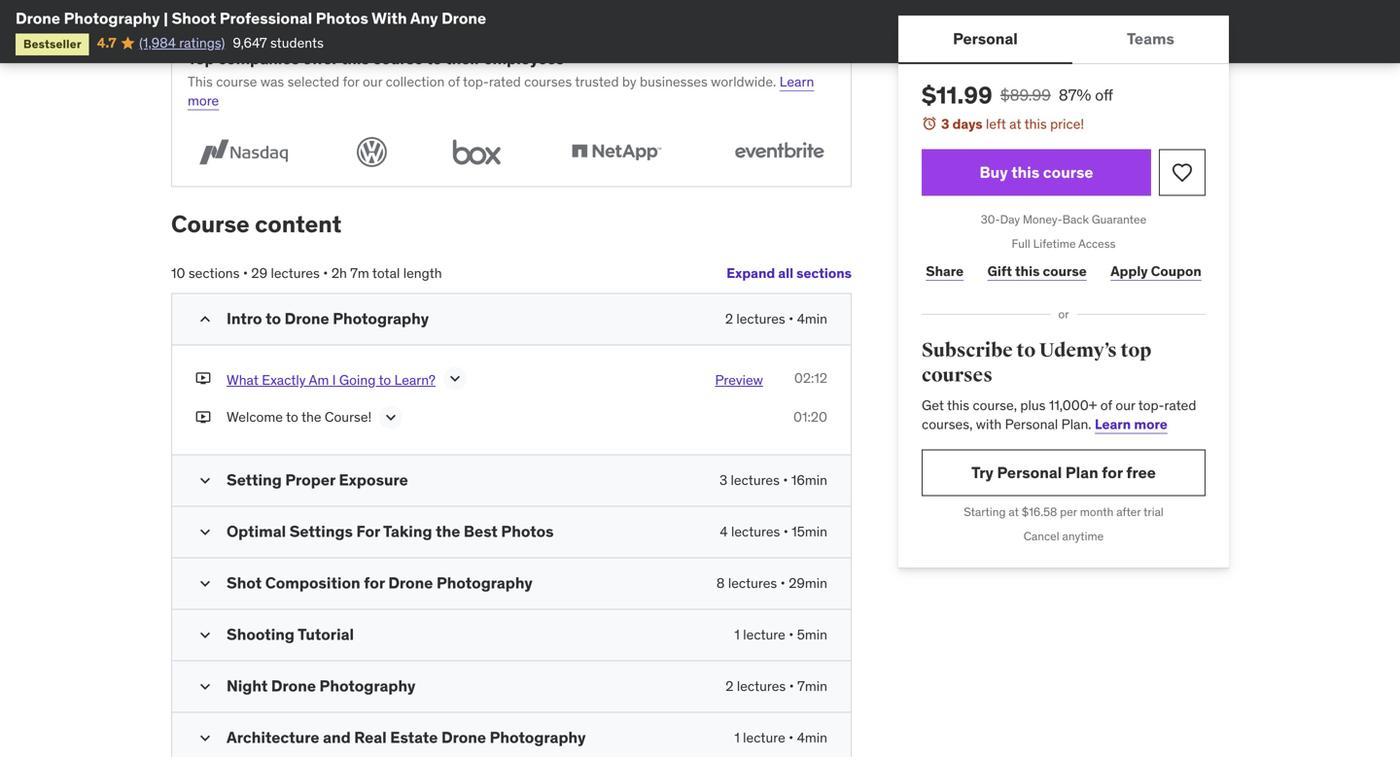 Task type: locate. For each thing, give the bounding box(es) containing it.
1 horizontal spatial courses
[[922, 364, 993, 388]]

top-
[[463, 73, 489, 90], [1138, 397, 1165, 414]]

alarm image
[[922, 116, 937, 131]]

personal inside "get this course, plus 11,000+ of our top-rated courses, with personal plan."
[[1005, 416, 1058, 433]]

lectures for shot composition for drone photography
[[728, 575, 777, 592]]

netapp image
[[561, 134, 672, 171]]

plus
[[1020, 397, 1046, 414]]

nasdaq image
[[188, 134, 300, 171]]

professional
[[220, 8, 312, 28]]

0 horizontal spatial learn more link
[[188, 73, 814, 109]]

learn more for top companies offer this course to their employees
[[188, 73, 814, 109]]

0 vertical spatial lecture
[[743, 626, 786, 644]]

show lecture description image
[[445, 369, 465, 388], [381, 408, 401, 427]]

01:20
[[794, 408, 828, 426]]

small image left intro
[[195, 310, 215, 329]]

1 sections from the left
[[797, 264, 852, 282]]

lectures right 8
[[728, 575, 777, 592]]

1 horizontal spatial learn
[[1095, 416, 1131, 433]]

small image left the 'night'
[[195, 677, 215, 697]]

learn
[[780, 73, 814, 90], [1095, 416, 1131, 433]]

1 vertical spatial 4min
[[797, 729, 828, 747]]

more inside learn more "link"
[[188, 92, 219, 109]]

1 horizontal spatial more
[[1134, 416, 1168, 433]]

going
[[339, 371, 376, 389]]

1 vertical spatial courses
[[922, 364, 993, 388]]

exposure
[[339, 470, 408, 490]]

2 vertical spatial personal
[[997, 463, 1062, 483]]

0 vertical spatial 1
[[735, 626, 740, 644]]

lecture left 5min on the right bottom of page
[[743, 626, 786, 644]]

• left 16min
[[783, 471, 788, 489]]

1 vertical spatial the
[[436, 522, 460, 541]]

2h 7m
[[331, 264, 369, 282]]

1 horizontal spatial photos
[[501, 522, 554, 541]]

1 down 2 lectures • 7min
[[735, 729, 740, 747]]

1 horizontal spatial learn more
[[1095, 416, 1168, 433]]

our down top companies offer this course to their employees
[[363, 73, 382, 90]]

0 horizontal spatial show lecture description image
[[381, 408, 401, 427]]

personal up $11.99
[[953, 29, 1018, 49]]

to inside button
[[379, 371, 391, 389]]

1 vertical spatial lecture
[[743, 729, 786, 747]]

lecture for architecture and real estate drone photography
[[743, 729, 786, 747]]

lecture for shooting tutorial
[[743, 626, 786, 644]]

course inside gift this course link
[[1043, 262, 1087, 280]]

sections right all
[[797, 264, 852, 282]]

5min
[[797, 626, 828, 644]]

0 vertical spatial 2
[[725, 310, 733, 328]]

this right buy
[[1012, 162, 1040, 182]]

3 for 3 days left at this price!
[[941, 115, 950, 133]]

0 vertical spatial show lecture description image
[[445, 369, 465, 388]]

0 vertical spatial our
[[363, 73, 382, 90]]

the left best on the left bottom
[[436, 522, 460, 541]]

0 horizontal spatial more
[[188, 92, 219, 109]]

learn more down the employees
[[188, 73, 814, 109]]

setting
[[227, 470, 282, 490]]

small image left setting
[[195, 471, 215, 490]]

small image left optimal
[[195, 522, 215, 542]]

to right going
[[379, 371, 391, 389]]

length
[[403, 264, 442, 282]]

lifetime
[[1033, 236, 1076, 251]]

personal button
[[899, 16, 1073, 62]]

shot composition for drone photography
[[227, 573, 533, 593]]

xsmall image
[[195, 408, 211, 427]]

learn more for subscribe to udemy's top courses
[[1095, 416, 1168, 433]]

with
[[976, 416, 1002, 433]]

learn more link for top companies offer this course to their employees
[[188, 73, 814, 109]]

1 horizontal spatial 3
[[941, 115, 950, 133]]

2 lecture from the top
[[743, 729, 786, 747]]

and
[[323, 728, 351, 748]]

eventbrite image
[[724, 134, 835, 171]]

1 vertical spatial more
[[1134, 416, 1168, 433]]

content
[[255, 210, 342, 239]]

at inside starting at $16.58 per month after trial cancel anytime
[[1009, 505, 1019, 520]]

2
[[725, 310, 733, 328], [726, 678, 734, 695]]

small image
[[195, 574, 215, 593], [195, 626, 215, 645]]

left
[[986, 115, 1006, 133]]

show lecture description image right "learn?"
[[445, 369, 465, 388]]

gift this course link
[[984, 252, 1091, 291]]

• for shooting tutorial
[[789, 626, 794, 644]]

1 horizontal spatial rated
[[1165, 397, 1197, 414]]

1 vertical spatial show lecture description image
[[381, 408, 401, 427]]

2 horizontal spatial for
[[1102, 463, 1123, 483]]

0 horizontal spatial of
[[448, 73, 460, 90]]

top- down their at the left of page
[[463, 73, 489, 90]]

1 vertical spatial learn more
[[1095, 416, 1168, 433]]

0 vertical spatial at
[[1010, 115, 1022, 133]]

learn right worldwide.
[[780, 73, 814, 90]]

1 horizontal spatial show lecture description image
[[445, 369, 465, 388]]

• down 2 lectures • 7min
[[789, 729, 794, 747]]

learn more link down the employees
[[188, 73, 814, 109]]

settings
[[290, 522, 353, 541]]

more up 'free'
[[1134, 416, 1168, 433]]

drone down 10 sections • 29 lectures • 2h 7m total length
[[285, 309, 329, 328]]

sections right 10
[[188, 264, 240, 282]]

1 horizontal spatial our
[[1116, 397, 1135, 414]]

1 horizontal spatial for
[[364, 573, 385, 593]]

top- inside "get this course, plus 11,000+ of our top-rated courses, with personal plan."
[[1138, 397, 1165, 414]]

subscribe
[[922, 339, 1013, 363]]

1
[[735, 626, 740, 644], [735, 729, 740, 747]]

get
[[922, 397, 944, 414]]

small image for architecture
[[195, 729, 215, 748]]

1 vertical spatial 1
[[735, 729, 740, 747]]

3 for 3 lectures • 16min
[[720, 471, 728, 489]]

this for get
[[947, 397, 970, 414]]

learn right plan.
[[1095, 416, 1131, 433]]

1 horizontal spatial top-
[[1138, 397, 1165, 414]]

29
[[251, 264, 268, 282]]

full
[[1012, 236, 1031, 251]]

of right 11,000+
[[1101, 397, 1112, 414]]

1 vertical spatial top-
[[1138, 397, 1165, 414]]

0 horizontal spatial 3
[[720, 471, 728, 489]]

the left course!
[[301, 408, 321, 426]]

2 small image from the top
[[195, 471, 215, 490]]

rated
[[489, 73, 521, 90], [1165, 397, 1197, 414]]

of down their at the left of page
[[448, 73, 460, 90]]

to left udemy's
[[1017, 339, 1036, 363]]

2 lectures • 4min
[[725, 310, 828, 328]]

2 lectures • 7min
[[726, 678, 828, 695]]

0 vertical spatial learn more
[[188, 73, 814, 109]]

this inside buy this course button
[[1012, 162, 1040, 182]]

1 vertical spatial 2
[[726, 678, 734, 695]]

to left their at the left of page
[[427, 49, 442, 69]]

0 vertical spatial the
[[301, 408, 321, 426]]

estate
[[390, 728, 438, 748]]

3 up 4
[[720, 471, 728, 489]]

1 horizontal spatial learn more link
[[1095, 416, 1168, 433]]

0 horizontal spatial top-
[[463, 73, 489, 90]]

learn more link up 'free'
[[1095, 416, 1168, 433]]

apply coupon button
[[1107, 252, 1206, 291]]

more down this
[[188, 92, 219, 109]]

plan
[[1066, 463, 1099, 483]]

this right gift
[[1015, 262, 1040, 280]]

price!
[[1050, 115, 1084, 133]]

more
[[188, 92, 219, 109], [1134, 416, 1168, 433]]

more for subscribe to udemy's top courses
[[1134, 416, 1168, 433]]

$11.99 $89.99 87% off
[[922, 81, 1113, 110]]

3 right alarm image
[[941, 115, 950, 133]]

for down top companies offer this course to their employees
[[343, 73, 359, 90]]

4min
[[797, 310, 828, 328], [797, 729, 828, 747]]

learn?
[[394, 371, 436, 389]]

to right intro
[[266, 309, 281, 328]]

starting
[[964, 505, 1006, 520]]

tutorial
[[298, 625, 354, 645]]

1 down 8 lectures • 29min
[[735, 626, 740, 644]]

personal
[[953, 29, 1018, 49], [1005, 416, 1058, 433], [997, 463, 1062, 483]]

ratings)
[[179, 34, 225, 51]]

for down the for on the bottom of page
[[364, 573, 385, 593]]

this inside gift this course link
[[1015, 262, 1040, 280]]

lectures
[[271, 264, 320, 282], [736, 310, 786, 328], [731, 471, 780, 489], [731, 523, 780, 540], [728, 575, 777, 592], [737, 678, 786, 695]]

15min
[[792, 523, 828, 540]]

for
[[356, 522, 380, 541]]

this inside "get this course, plus 11,000+ of our top-rated courses, with personal plan."
[[947, 397, 970, 414]]

0 vertical spatial personal
[[953, 29, 1018, 49]]

their
[[446, 49, 480, 69]]

lectures right 4
[[731, 523, 780, 540]]

learn for subscribe to udemy's top courses
[[1095, 416, 1131, 433]]

was
[[260, 73, 284, 90]]

personal up $16.58
[[997, 463, 1062, 483]]

1 small image from the top
[[195, 310, 215, 329]]

0 vertical spatial small image
[[195, 574, 215, 593]]

learn inside the learn more
[[780, 73, 814, 90]]

0 vertical spatial learn
[[780, 73, 814, 90]]

drone right estate
[[441, 728, 486, 748]]

or
[[1059, 307, 1069, 322]]

0 horizontal spatial learn more
[[188, 73, 814, 109]]

30-
[[981, 212, 1000, 227]]

sections
[[797, 264, 852, 282], [188, 264, 240, 282]]

our right 11,000+
[[1116, 397, 1135, 414]]

0 vertical spatial learn more link
[[188, 73, 814, 109]]

of inside "get this course, plus 11,000+ of our top-rated courses, with personal plan."
[[1101, 397, 1112, 414]]

lectures left 16min
[[731, 471, 780, 489]]

1 1 from the top
[[735, 626, 740, 644]]

to right welcome on the bottom of the page
[[286, 408, 298, 426]]

1 4min from the top
[[797, 310, 828, 328]]

drone up bestseller
[[16, 8, 60, 28]]

(1,984 ratings)
[[139, 34, 225, 51]]

1 vertical spatial learn
[[1095, 416, 1131, 433]]

1 lecture • 5min
[[735, 626, 828, 644]]

0 horizontal spatial courses
[[524, 73, 572, 90]]

0 horizontal spatial for
[[343, 73, 359, 90]]

courses down subscribe
[[922, 364, 993, 388]]

photos right best on the left bottom
[[501, 522, 554, 541]]

courses down the employees
[[524, 73, 572, 90]]

night drone photography
[[227, 676, 416, 696]]

lectures left 7min
[[737, 678, 786, 695]]

1 vertical spatial at
[[1009, 505, 1019, 520]]

1 horizontal spatial sections
[[797, 264, 852, 282]]

• for optimal settings for taking the best photos
[[784, 523, 789, 540]]

at left $16.58
[[1009, 505, 1019, 520]]

at right left
[[1010, 115, 1022, 133]]

0 vertical spatial more
[[188, 92, 219, 109]]

1 vertical spatial personal
[[1005, 416, 1058, 433]]

coupon
[[1151, 262, 1202, 280]]

photos
[[316, 8, 368, 28], [501, 522, 554, 541]]

2 down 'expand'
[[725, 310, 733, 328]]

for left 'free'
[[1102, 463, 1123, 483]]

1 lecture from the top
[[743, 626, 786, 644]]

0 vertical spatial 4min
[[797, 310, 828, 328]]

2 1 from the top
[[735, 729, 740, 747]]

learn more link
[[188, 73, 814, 109], [1095, 416, 1168, 433]]

0 vertical spatial rated
[[489, 73, 521, 90]]

1 vertical spatial small image
[[195, 626, 215, 645]]

1 vertical spatial learn more link
[[1095, 416, 1168, 433]]

2 left 7min
[[726, 678, 734, 695]]

personal down plus
[[1005, 416, 1058, 433]]

4min down expand all sections dropdown button
[[797, 310, 828, 328]]

1 vertical spatial of
[[1101, 397, 1112, 414]]

• left 15min
[[784, 523, 789, 540]]

$11.99
[[922, 81, 993, 110]]

• left 29min
[[781, 575, 786, 592]]

free
[[1126, 463, 1156, 483]]

1 vertical spatial our
[[1116, 397, 1135, 414]]

0 vertical spatial courses
[[524, 73, 572, 90]]

• left 5min on the right bottom of page
[[789, 626, 794, 644]]

architecture and real estate drone photography
[[227, 728, 586, 748]]

of
[[448, 73, 460, 90], [1101, 397, 1112, 414]]

0 horizontal spatial learn
[[780, 73, 814, 90]]

4 small image from the top
[[195, 677, 215, 697]]

1 vertical spatial 3
[[720, 471, 728, 489]]

0 horizontal spatial photos
[[316, 8, 368, 28]]

2 4min from the top
[[797, 729, 828, 747]]

1 vertical spatial rated
[[1165, 397, 1197, 414]]

lecture
[[743, 626, 786, 644], [743, 729, 786, 747]]

0 vertical spatial photos
[[316, 8, 368, 28]]

welcome to the course!
[[227, 408, 372, 426]]

$89.99
[[1000, 85, 1051, 105]]

small image left shot
[[195, 574, 215, 593]]

our inside "get this course, plus 11,000+ of our top-rated courses, with personal plan."
[[1116, 397, 1135, 414]]

photos up the offer
[[316, 8, 368, 28]]

(1,984
[[139, 34, 176, 51]]

small image
[[195, 310, 215, 329], [195, 471, 215, 490], [195, 522, 215, 542], [195, 677, 215, 697], [195, 729, 215, 748]]

drone
[[16, 8, 60, 28], [442, 8, 486, 28], [285, 309, 329, 328], [388, 573, 433, 593], [271, 676, 316, 696], [441, 728, 486, 748]]

days
[[953, 115, 983, 133]]

1 horizontal spatial of
[[1101, 397, 1112, 414]]

lectures for optimal settings for taking the best photos
[[731, 523, 780, 540]]

0 horizontal spatial rated
[[489, 73, 521, 90]]

learn more
[[188, 73, 814, 109], [1095, 416, 1168, 433]]

course down lifetime
[[1043, 262, 1087, 280]]

course up back
[[1043, 162, 1094, 182]]

5 small image from the top
[[195, 729, 215, 748]]

1 small image from the top
[[195, 574, 215, 593]]

what
[[227, 371, 259, 389]]

architecture
[[227, 728, 319, 748]]

shooting
[[227, 625, 295, 645]]

to inside subscribe to udemy's top courses
[[1017, 339, 1036, 363]]

lecture down 2 lectures • 7min
[[743, 729, 786, 747]]

box image
[[444, 134, 510, 171]]

preview button
[[684, 369, 763, 392]]

small image left architecture
[[195, 729, 215, 748]]

2 for night drone photography
[[726, 678, 734, 695]]

try
[[972, 463, 994, 483]]

0 horizontal spatial sections
[[188, 264, 240, 282]]

this up courses,
[[947, 397, 970, 414]]

• down expand all sections dropdown button
[[789, 310, 794, 328]]

2 small image from the top
[[195, 626, 215, 645]]

xsmall image
[[195, 369, 211, 388]]

show lecture description image for xsmall image
[[445, 369, 465, 388]]

0 vertical spatial of
[[448, 73, 460, 90]]

3 small image from the top
[[195, 522, 215, 542]]

learn more up 'free'
[[1095, 416, 1168, 433]]

intro
[[227, 309, 262, 328]]

small image for optimal
[[195, 522, 215, 542]]

companies
[[218, 49, 299, 69]]

9,647 students
[[233, 34, 324, 51]]

0 vertical spatial top-
[[463, 73, 489, 90]]

top- down top
[[1138, 397, 1165, 414]]

• for night drone photography
[[789, 678, 794, 695]]

tab list
[[899, 16, 1229, 64]]

0 vertical spatial 3
[[941, 115, 950, 133]]

4min down 7min
[[797, 729, 828, 747]]

show lecture description image right course!
[[381, 408, 401, 427]]

lectures for setting proper exposure
[[731, 471, 780, 489]]

lectures down 'expand'
[[736, 310, 786, 328]]

small image left shooting
[[195, 626, 215, 645]]

• left 7min
[[789, 678, 794, 695]]

3 lectures • 16min
[[720, 471, 828, 489]]



Task type: vqa. For each thing, say whether or not it's contained in the screenshot.


Task type: describe. For each thing, give the bounding box(es) containing it.
this course was selected for our collection of top-rated courses trusted by businesses worldwide.
[[188, 73, 776, 90]]

show lecture description image for xsmall icon
[[381, 408, 401, 427]]

$16.58
[[1022, 505, 1057, 520]]

4 lectures • 15min
[[720, 523, 828, 540]]

selected
[[287, 73, 339, 90]]

wishlist image
[[1171, 161, 1194, 184]]

course content
[[171, 210, 342, 239]]

learn for top companies offer this course to their employees
[[780, 73, 814, 90]]

teams button
[[1073, 16, 1229, 62]]

worldwide.
[[711, 73, 776, 90]]

by
[[622, 73, 637, 90]]

to for welcome to the course!
[[286, 408, 298, 426]]

lectures right 29
[[271, 264, 320, 282]]

02:12
[[794, 369, 828, 387]]

course inside buy this course button
[[1043, 162, 1094, 182]]

drone right the 'night'
[[271, 676, 316, 696]]

• for architecture and real estate drone photography
[[789, 729, 794, 747]]

4
[[720, 523, 728, 540]]

courses inside subscribe to udemy's top courses
[[922, 364, 993, 388]]

buy
[[980, 162, 1008, 182]]

lectures for intro to drone photography
[[736, 310, 786, 328]]

best
[[464, 522, 498, 541]]

10
[[171, 264, 185, 282]]

optimal
[[227, 522, 286, 541]]

setting proper exposure
[[227, 470, 408, 490]]

try personal plan for free
[[972, 463, 1156, 483]]

taking
[[383, 522, 432, 541]]

• for intro to drone photography
[[789, 310, 794, 328]]

this
[[188, 73, 213, 90]]

all
[[778, 264, 794, 282]]

learn more link for subscribe to udemy's top courses
[[1095, 416, 1168, 433]]

this right the offer
[[341, 49, 369, 69]]

i
[[332, 371, 336, 389]]

buy this course
[[980, 162, 1094, 182]]

2 for intro to drone photography
[[725, 310, 733, 328]]

optimal settings for taking the best photos
[[227, 522, 554, 541]]

4min for architecture and real estate drone photography
[[797, 729, 828, 747]]

buy this course button
[[922, 149, 1151, 196]]

am
[[309, 371, 329, 389]]

4min for intro to drone photography
[[797, 310, 828, 328]]

any
[[410, 8, 438, 28]]

1 for architecture and real estate drone photography
[[735, 729, 740, 747]]

30-day money-back guarantee full lifetime access
[[981, 212, 1147, 251]]

offer
[[303, 49, 338, 69]]

tab list containing personal
[[899, 16, 1229, 64]]

top
[[188, 49, 215, 69]]

access
[[1079, 236, 1116, 251]]

small image for setting
[[195, 471, 215, 490]]

shoot
[[172, 8, 216, 28]]

|
[[163, 8, 168, 28]]

starting at $16.58 per month after trial cancel anytime
[[964, 505, 1164, 544]]

guarantee
[[1092, 212, 1147, 227]]

course
[[171, 210, 250, 239]]

shot
[[227, 573, 262, 593]]

8
[[717, 575, 725, 592]]

small image for shooting
[[195, 626, 215, 645]]

course,
[[973, 397, 1017, 414]]

0 horizontal spatial our
[[363, 73, 382, 90]]

off
[[1095, 85, 1113, 105]]

share
[[926, 262, 964, 280]]

course!
[[325, 408, 372, 426]]

small image for night
[[195, 677, 215, 697]]

subscribe to udemy's top courses
[[922, 339, 1152, 388]]

10 sections • 29 lectures • 2h 7m total length
[[171, 264, 442, 282]]

volkswagen image
[[351, 134, 393, 171]]

what exactly am i going to learn? button
[[227, 369, 436, 392]]

anytime
[[1062, 529, 1104, 544]]

0 vertical spatial for
[[343, 73, 359, 90]]

1 horizontal spatial the
[[436, 522, 460, 541]]

this for buy
[[1012, 162, 1040, 182]]

87%
[[1059, 85, 1091, 105]]

• for setting proper exposure
[[783, 471, 788, 489]]

more for top companies offer this course to their employees
[[188, 92, 219, 109]]

welcome
[[227, 408, 283, 426]]

29min
[[789, 575, 828, 592]]

course down companies
[[216, 73, 257, 90]]

apply
[[1111, 262, 1148, 280]]

share button
[[922, 252, 968, 291]]

this down $89.99
[[1025, 115, 1047, 133]]

2 vertical spatial for
[[364, 573, 385, 593]]

1 lecture • 4min
[[735, 729, 828, 747]]

• left 29
[[243, 264, 248, 282]]

trusted
[[575, 73, 619, 90]]

bestseller
[[23, 36, 81, 51]]

teams
[[1127, 29, 1175, 49]]

3 days left at this price!
[[941, 115, 1084, 133]]

expand all sections
[[727, 264, 852, 282]]

rated inside "get this course, plus 11,000+ of our top-rated courses, with personal plan."
[[1165, 397, 1197, 414]]

total
[[372, 264, 400, 282]]

cancel
[[1024, 529, 1060, 544]]

drone down taking
[[388, 573, 433, 593]]

with
[[372, 8, 407, 28]]

7min
[[798, 678, 828, 695]]

expand
[[727, 264, 775, 282]]

expand all sections button
[[727, 254, 852, 293]]

small image for intro
[[195, 310, 215, 329]]

get this course, plus 11,000+ of our top-rated courses, with personal plan.
[[922, 397, 1197, 433]]

personal inside button
[[953, 29, 1018, 49]]

11,000+
[[1049, 397, 1097, 414]]

1 vertical spatial photos
[[501, 522, 554, 541]]

top companies offer this course to their employees
[[188, 49, 564, 69]]

month
[[1080, 505, 1114, 520]]

course up collection
[[373, 49, 423, 69]]

0 horizontal spatial the
[[301, 408, 321, 426]]

real
[[354, 728, 387, 748]]

what exactly am i going to learn?
[[227, 371, 436, 389]]

small image for shot
[[195, 574, 215, 593]]

courses,
[[922, 416, 973, 433]]

2 sections from the left
[[188, 264, 240, 282]]

1 vertical spatial for
[[1102, 463, 1123, 483]]

proper
[[285, 470, 335, 490]]

16min
[[791, 471, 828, 489]]

to for intro to drone photography
[[266, 309, 281, 328]]

lectures for night drone photography
[[737, 678, 786, 695]]

night
[[227, 676, 268, 696]]

sections inside expand all sections dropdown button
[[797, 264, 852, 282]]

1 for shooting tutorial
[[735, 626, 740, 644]]

• for shot composition for drone photography
[[781, 575, 786, 592]]

drone right any
[[442, 8, 486, 28]]

4.7
[[97, 34, 116, 51]]

• left 2h 7m at the top left of the page
[[323, 264, 328, 282]]

trial
[[1144, 505, 1164, 520]]

this for gift
[[1015, 262, 1040, 280]]

try personal plan for free link
[[922, 450, 1206, 496]]

to for subscribe to udemy's top courses
[[1017, 339, 1036, 363]]



